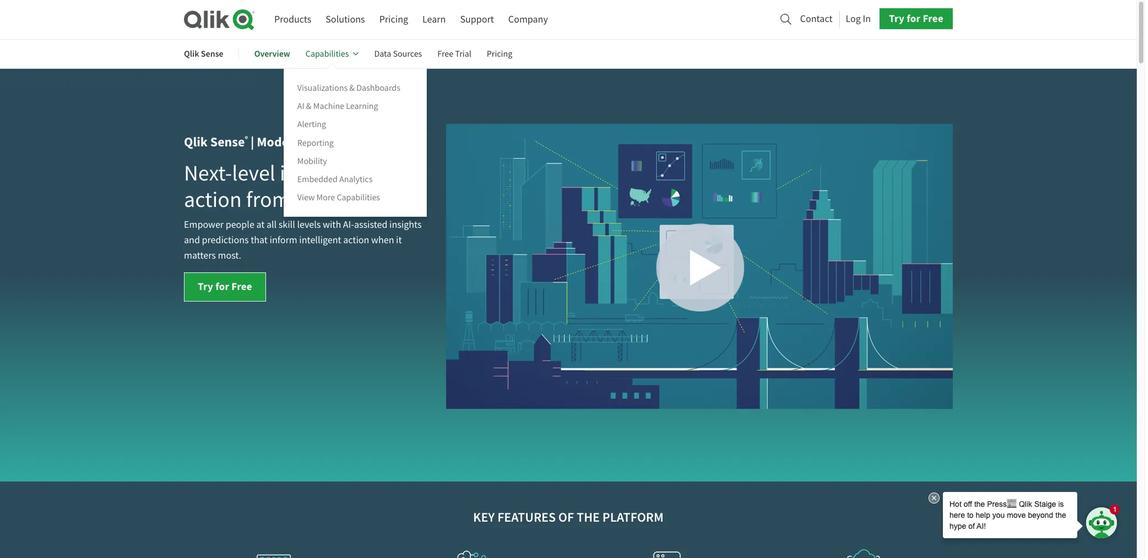 Task type: describe. For each thing, give the bounding box(es) containing it.
try for the leftmost try for free link
[[198, 280, 213, 294]]

try for free inside qlik main element
[[889, 12, 944, 25]]

your
[[295, 186, 336, 214]]

next-
[[184, 159, 232, 187]]

go to the home page. image
[[184, 9, 254, 30]]

qlik sense ® | modern cloud analytics
[[184, 133, 394, 151]]

log in
[[846, 13, 871, 25]]

visualizations & dashboards link
[[297, 82, 400, 94]]

0 horizontal spatial try for free link
[[184, 273, 266, 302]]

1 horizontal spatial and
[[347, 159, 382, 187]]

view more capabilities link
[[297, 192, 380, 204]]

menu bar containing qlik sense
[[184, 41, 528, 217]]

skill
[[279, 219, 295, 231]]

visualizations
[[297, 83, 348, 94]]

ai-
[[343, 219, 354, 231]]

overview link
[[254, 41, 290, 67]]

free trial
[[437, 49, 471, 60]]

log in link
[[846, 10, 871, 28]]

products
[[274, 13, 311, 26]]

embedded analytics
[[297, 174, 373, 185]]

all
[[267, 219, 277, 231]]

learning
[[346, 101, 378, 112]]

alerting
[[297, 119, 326, 130]]

qlik main element
[[274, 8, 953, 30]]

ai & machine learning link
[[297, 100, 378, 113]]

learn link
[[422, 9, 446, 30]]

embedded analytics link
[[297, 173, 373, 185]]

key
[[473, 509, 495, 526]]

solutions
[[326, 13, 365, 26]]

when
[[371, 234, 394, 247]]

levels
[[297, 219, 321, 231]]

machine
[[313, 101, 344, 112]]

most.
[[218, 250, 241, 262]]

matters
[[184, 250, 216, 262]]

dashboards
[[357, 83, 400, 94]]

of
[[558, 509, 574, 526]]

0 vertical spatial capabilities
[[306, 49, 349, 60]]

qlik for qlik sense
[[184, 48, 199, 60]]

0 horizontal spatial for
[[215, 280, 229, 294]]

learn
[[422, 13, 446, 26]]

platform
[[602, 509, 664, 526]]

inform
[[270, 234, 297, 247]]

sense for qlik sense
[[201, 48, 223, 60]]

reporting link
[[297, 137, 334, 149]]

reporting
[[297, 137, 334, 148]]

pricing inside qlik main element
[[379, 13, 408, 26]]

it
[[396, 234, 402, 247]]

with
[[323, 219, 341, 231]]

contact
[[800, 13, 833, 25]]

free for the rightmost try for free link
[[923, 12, 944, 25]]

free for the leftmost try for free link
[[232, 280, 252, 294]]

view more capabilities
[[297, 192, 380, 203]]

at
[[256, 219, 265, 231]]

qlik sense
[[184, 48, 223, 60]]

1 horizontal spatial pricing
[[487, 49, 512, 60]]

log
[[846, 13, 861, 25]]

people
[[226, 219, 254, 231]]



Task type: vqa. For each thing, say whether or not it's contained in the screenshot.
qlik image
no



Task type: locate. For each thing, give the bounding box(es) containing it.
intelligent
[[299, 234, 341, 247]]

cloud
[[304, 133, 338, 151]]

try
[[889, 12, 904, 25], [198, 280, 213, 294]]

1 horizontal spatial action
[[343, 234, 369, 247]]

1 vertical spatial sense
[[210, 133, 245, 151]]

capabilities inside 'menu'
[[337, 192, 380, 203]]

ai & machine learning
[[297, 101, 378, 112]]

try down the "matters"
[[198, 280, 213, 294]]

0 vertical spatial &
[[349, 83, 355, 94]]

company link
[[508, 9, 548, 30]]

analytics up data
[[339, 174, 373, 185]]

insights
[[389, 219, 422, 231]]

products link
[[274, 9, 311, 30]]

0 vertical spatial pricing
[[379, 13, 408, 26]]

that
[[251, 234, 268, 247]]

1 horizontal spatial try for free
[[889, 12, 944, 25]]

overview
[[254, 48, 290, 60]]

capabilities link
[[306, 41, 359, 67]]

analytics inside capabilities 'menu'
[[339, 174, 373, 185]]

1 horizontal spatial &
[[349, 83, 355, 94]]

view
[[297, 192, 315, 203]]

mobility link
[[297, 155, 327, 167]]

0 vertical spatial sense
[[201, 48, 223, 60]]

0 vertical spatial and
[[347, 159, 382, 187]]

action up empower
[[184, 186, 242, 214]]

try for free link down most.
[[184, 273, 266, 302]]

the
[[577, 509, 600, 526]]

more
[[316, 192, 335, 203]]

1 vertical spatial analytics
[[339, 174, 373, 185]]

capabilities
[[306, 49, 349, 60], [337, 192, 380, 203]]

capabilities up ai-
[[337, 192, 380, 203]]

1 vertical spatial &
[[306, 101, 312, 112]]

0 vertical spatial qlik
[[184, 48, 199, 60]]

trial
[[455, 49, 471, 60]]

1 horizontal spatial free
[[437, 49, 453, 60]]

1 vertical spatial capabilities
[[337, 192, 380, 203]]

assisted
[[354, 219, 387, 231]]

embedded
[[297, 174, 338, 185]]

features
[[497, 509, 556, 526]]

0 horizontal spatial action
[[184, 186, 242, 214]]

qlik down go to the home page. image
[[184, 48, 199, 60]]

& up learning
[[349, 83, 355, 94]]

try for the rightmost try for free link
[[889, 12, 904, 25]]

ai
[[297, 101, 304, 112]]

qlik up next-
[[184, 133, 208, 151]]

0 vertical spatial try for free link
[[880, 8, 953, 29]]

pricing up "data sources"
[[379, 13, 408, 26]]

next-level insight and action from your data empower people at all skill levels with ai-assisted insights and predictions that inform intelligent action when it matters most.
[[184, 159, 422, 262]]

support
[[460, 13, 494, 26]]

level
[[232, 159, 275, 187]]

and up the "matters"
[[184, 234, 200, 247]]

try for free right in
[[889, 12, 944, 25]]

capabilities up visualizations
[[306, 49, 349, 60]]

support link
[[460, 9, 494, 30]]

alerting link
[[297, 119, 326, 131]]

pricing link up "data sources"
[[379, 9, 408, 30]]

qlik inside 'qlik sense' link
[[184, 48, 199, 60]]

0 vertical spatial try for free
[[889, 12, 944, 25]]

0 horizontal spatial try for free
[[198, 280, 252, 294]]

for inside qlik main element
[[907, 12, 921, 25]]

qlik for qlik sense ® | modern cloud analytics
[[184, 133, 208, 151]]

solutions link
[[326, 9, 365, 30]]

data
[[374, 49, 391, 60]]

action
[[184, 186, 242, 214], [343, 234, 369, 247]]

pricing
[[379, 13, 408, 26], [487, 49, 512, 60]]

1 horizontal spatial try for free link
[[880, 8, 953, 29]]

0 horizontal spatial pricing link
[[379, 9, 408, 30]]

2 qlik from the top
[[184, 133, 208, 151]]

& right ai
[[306, 101, 312, 112]]

try for free link
[[880, 8, 953, 29], [184, 273, 266, 302]]

&
[[349, 83, 355, 94], [306, 101, 312, 112]]

1 horizontal spatial for
[[907, 12, 921, 25]]

analytics down learning
[[341, 133, 394, 151]]

data sources link
[[374, 41, 422, 67]]

free inside menu bar
[[437, 49, 453, 60]]

qlik sense link
[[184, 41, 223, 67]]

insight
[[280, 159, 342, 187]]

sense for qlik sense ® | modern cloud analytics
[[210, 133, 245, 151]]

key features of the platform
[[473, 509, 664, 526]]

for right in
[[907, 12, 921, 25]]

sense
[[201, 48, 223, 60], [210, 133, 245, 151]]

menu bar inside qlik main element
[[274, 9, 548, 30]]

contact link
[[800, 10, 833, 28]]

menu bar containing products
[[274, 9, 548, 30]]

0 horizontal spatial try
[[198, 280, 213, 294]]

pricing link right trial
[[487, 41, 512, 67]]

2 horizontal spatial free
[[923, 12, 944, 25]]

and up view more capabilities link
[[347, 159, 382, 187]]

try right in
[[889, 12, 904, 25]]

data sources
[[374, 49, 422, 60]]

try inside qlik main element
[[889, 12, 904, 25]]

1 vertical spatial pricing link
[[487, 41, 512, 67]]

visualizations & dashboards
[[297, 83, 400, 94]]

1 horizontal spatial pricing link
[[487, 41, 512, 67]]

2 vertical spatial free
[[232, 280, 252, 294]]

menu bar
[[274, 9, 548, 30], [184, 41, 528, 217]]

sense inside menu bar
[[201, 48, 223, 60]]

data
[[341, 186, 382, 214]]

mobility
[[297, 156, 327, 167]]

1 vertical spatial menu bar
[[184, 41, 528, 217]]

1 vertical spatial qlik
[[184, 133, 208, 151]]

& for visualizations
[[349, 83, 355, 94]]

for
[[907, 12, 921, 25], [215, 280, 229, 294]]

0 horizontal spatial &
[[306, 101, 312, 112]]

®
[[245, 134, 248, 144]]

try for free link right in
[[880, 8, 953, 29]]

pricing right trial
[[487, 49, 512, 60]]

1 horizontal spatial try
[[889, 12, 904, 25]]

1 qlik from the top
[[184, 48, 199, 60]]

and
[[347, 159, 382, 187], [184, 234, 200, 247]]

0 vertical spatial analytics
[[341, 133, 394, 151]]

action down ai-
[[343, 234, 369, 247]]

in
[[863, 13, 871, 25]]

capabilities menu
[[284, 68, 427, 217]]

0 vertical spatial pricing link
[[379, 9, 408, 30]]

try for free
[[889, 12, 944, 25], [198, 280, 252, 294]]

0 vertical spatial try
[[889, 12, 904, 25]]

1 vertical spatial try for free link
[[184, 273, 266, 302]]

0 horizontal spatial and
[[184, 234, 200, 247]]

sense down go to the home page. image
[[201, 48, 223, 60]]

for down most.
[[215, 280, 229, 294]]

free trial link
[[437, 41, 471, 67]]

0 horizontal spatial free
[[232, 280, 252, 294]]

qlik
[[184, 48, 199, 60], [184, 133, 208, 151]]

1 vertical spatial pricing
[[487, 49, 512, 60]]

|
[[251, 133, 254, 151]]

1 vertical spatial try for free
[[198, 280, 252, 294]]

0 vertical spatial menu bar
[[274, 9, 548, 30]]

pricing link
[[379, 9, 408, 30], [487, 41, 512, 67]]

1 vertical spatial for
[[215, 280, 229, 294]]

1 vertical spatial and
[[184, 234, 200, 247]]

from
[[246, 186, 290, 214]]

sense left |
[[210, 133, 245, 151]]

company
[[508, 13, 548, 26]]

free inside qlik main element
[[923, 12, 944, 25]]

0 horizontal spatial pricing
[[379, 13, 408, 26]]

free
[[923, 12, 944, 25], [437, 49, 453, 60], [232, 280, 252, 294]]

1 vertical spatial action
[[343, 234, 369, 247]]

0 vertical spatial for
[[907, 12, 921, 25]]

analytics
[[341, 133, 394, 151], [339, 174, 373, 185]]

try for free down most.
[[198, 280, 252, 294]]

1 vertical spatial try
[[198, 280, 213, 294]]

1 vertical spatial free
[[437, 49, 453, 60]]

sources
[[393, 49, 422, 60]]

empower
[[184, 219, 224, 231]]

0 vertical spatial free
[[923, 12, 944, 25]]

watch video: qlik sense image
[[446, 124, 953, 409]]

predictions
[[202, 234, 249, 247]]

0 vertical spatial action
[[184, 186, 242, 214]]

& for ai
[[306, 101, 312, 112]]

modern
[[257, 133, 301, 151]]



